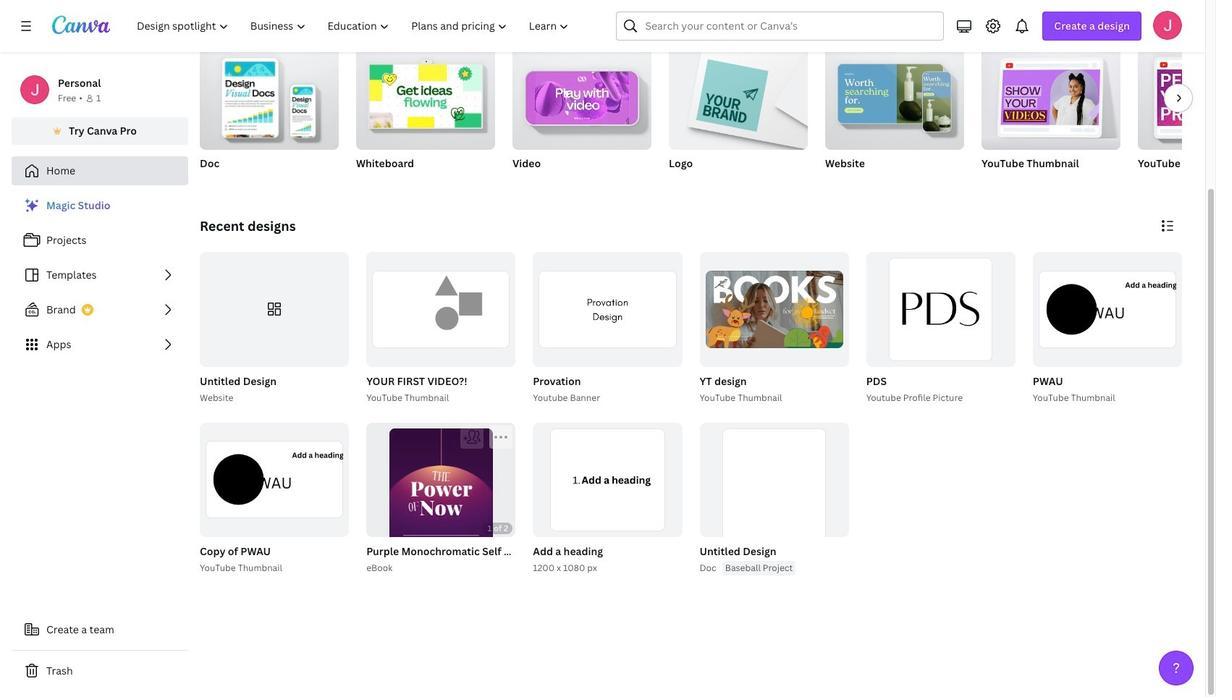 Task type: locate. For each thing, give the bounding box(es) containing it.
list
[[12, 191, 188, 359]]

top level navigation element
[[127, 12, 582, 41]]

james peterson image
[[1154, 11, 1182, 40]]

group
[[200, 40, 339, 189], [200, 40, 339, 150], [356, 40, 495, 189], [356, 40, 495, 150], [513, 40, 652, 189], [513, 40, 652, 150], [669, 40, 808, 189], [669, 40, 808, 150], [825, 40, 965, 189], [825, 40, 965, 150], [982, 40, 1121, 189], [982, 40, 1121, 150], [1138, 46, 1217, 189], [1138, 46, 1217, 150], [197, 252, 349, 405], [364, 252, 516, 405], [530, 252, 682, 405], [533, 252, 682, 367], [697, 252, 849, 405], [700, 252, 849, 367], [864, 252, 1016, 405], [867, 252, 1016, 367], [1030, 252, 1182, 405], [1033, 252, 1182, 367], [197, 423, 349, 576], [364, 423, 586, 593], [367, 423, 516, 593], [530, 423, 682, 576], [533, 423, 682, 537], [697, 423, 849, 576], [700, 423, 849, 574]]

None search field
[[617, 12, 945, 41]]



Task type: vqa. For each thing, say whether or not it's contained in the screenshot.
James Peterson icon
yes



Task type: describe. For each thing, give the bounding box(es) containing it.
Search search field
[[646, 12, 916, 40]]



